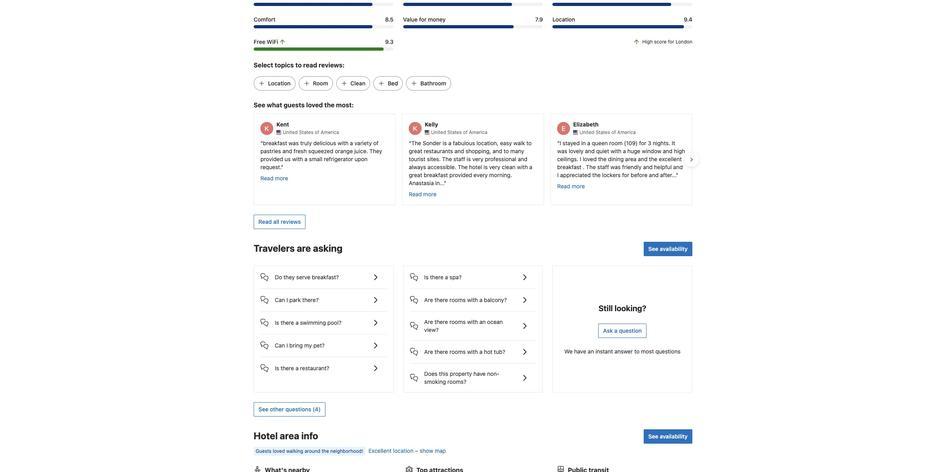 Task type: describe. For each thing, give the bounding box(es) containing it.
9.3
[[385, 38, 394, 45]]

and down many
[[518, 156, 528, 162]]

united for kent
[[283, 129, 298, 135]]

a left small
[[305, 156, 308, 162]]

kelly
[[425, 121, 438, 128]]

cleanliness 8.5 meter
[[553, 3, 693, 6]]

guests
[[284, 101, 305, 108]]

london
[[676, 39, 693, 45]]

read all reviews
[[259, 218, 301, 225]]

are for are there rooms with a balcony?
[[424, 297, 433, 303]]

1 horizontal spatial location
[[553, 16, 575, 23]]

" for " i stayed in a queen room (109) for 3 nights. it was lovely and quiet with a huge window and high ceilings.  i loved the dining area and the excellent breakfast . the staff was friendly and helpful and i appreciated the lockers for before and after...
[[557, 140, 560, 146]]

read all reviews button
[[254, 215, 306, 229]]

high
[[643, 39, 653, 45]]

kent
[[277, 121, 289, 128]]

ask a question button
[[599, 324, 647, 338]]

is there a swimming pool? button
[[261, 312, 387, 328]]

a left restaurant?
[[296, 365, 299, 372]]

a right ask
[[615, 327, 618, 334]]

elizabeth
[[573, 121, 599, 128]]

with inside are there rooms with a balcony? button
[[467, 297, 478, 303]]

they
[[370, 148, 382, 154]]

to down easy
[[504, 148, 509, 154]]

provided inside " the sonder is a fabulous location, easy walk to great restaurants and shopping, and to many tourist sites.  the staff is very professional and always accessible. the hotel is very clean with a great breakfast provided every morning. anastasia in...
[[450, 172, 472, 178]]

7.9
[[536, 16, 543, 23]]

0 vertical spatial loved
[[306, 101, 323, 108]]

was inside " breakfast was truly delicious with a variety of pastries and fresh squeezed orange juice.  they provided us with a small refrigerator upon request.
[[289, 140, 299, 146]]

delicious
[[313, 140, 336, 146]]

for right score
[[668, 39, 675, 45]]

read more button for i stayed in a queen room (109) for 3 nights. it was lovely and quiet with a huge window and high ceilings.  i loved the dining area and the excellent breakfast . the staff was friendly and helpful and i appreciated the lockers for before and after...
[[557, 182, 585, 190]]

excellent location – show map link
[[369, 447, 446, 454]]

are there rooms with a hot tub?
[[424, 348, 505, 355]]

location,
[[477, 140, 499, 146]]

free
[[254, 38, 265, 45]]

more for " breakfast was truly delicious with a variety of pastries and fresh squeezed orange juice.  they provided us with a small refrigerator upon request.
[[275, 175, 288, 182]]

1 vertical spatial an
[[588, 348, 594, 355]]

read more button for the sonder is a fabulous location, easy walk to great restaurants and shopping, and to many tourist sites.  the staff is very professional and always accessible. the hotel is very clean with a great breakfast provided every morning. anastasia in...
[[409, 190, 437, 198]]

for left 3 on the top right of the page
[[639, 140, 647, 146]]

morning.
[[489, 172, 512, 178]]

in...
[[435, 180, 444, 186]]

bathroom
[[421, 80, 446, 86]]

looking?
[[615, 304, 647, 313]]

and up before at the top
[[643, 164, 653, 170]]

.
[[583, 164, 585, 170]]

queen
[[592, 140, 608, 146]]

still looking?
[[599, 304, 647, 313]]

to right walk on the top right
[[527, 140, 532, 146]]

guests
[[256, 448, 272, 454]]

a up restaurants
[[449, 140, 452, 146]]

see availability button for hotel area info
[[644, 429, 693, 444]]

read more button for breakfast was truly delicious with a variety of pastries and fresh squeezed orange juice.  they provided us with a small refrigerator upon request.
[[261, 174, 288, 182]]

ceilings.
[[557, 156, 579, 162]]

is there a spa?
[[424, 274, 462, 281]]

is for is there a swimming pool?
[[275, 319, 279, 326]]

other
[[270, 406, 284, 413]]

pool?
[[328, 319, 342, 326]]

restaurant?
[[300, 365, 329, 372]]

travelers
[[254, 243, 295, 254]]

read left all on the left top
[[259, 218, 272, 225]]

most:
[[336, 101, 354, 108]]

location 9.4 meter
[[553, 25, 693, 28]]

can i park there? button
[[261, 289, 387, 305]]

does this property have non- smoking rooms?
[[424, 370, 500, 385]]

question
[[619, 327, 642, 334]]

–
[[415, 447, 418, 454]]

the up the accessible.
[[442, 156, 452, 162]]

and down excellent
[[674, 164, 683, 170]]

in
[[581, 140, 586, 146]]

" for window
[[676, 172, 679, 178]]

rooms for hot
[[450, 348, 466, 355]]

is for is there a restaurant?
[[275, 365, 279, 372]]

instant
[[596, 348, 613, 355]]

read for " breakfast was truly delicious with a variety of pastries and fresh squeezed orange juice.  they provided us with a small refrigerator upon request.
[[261, 175, 274, 182]]

sonder
[[423, 140, 441, 146]]

" for the
[[444, 180, 447, 186]]

there for is there a restaurant?
[[281, 365, 294, 372]]

lockers
[[602, 172, 621, 178]]

all
[[273, 218, 279, 225]]

non-
[[487, 370, 500, 377]]

hotel
[[254, 430, 278, 441]]

variety
[[355, 140, 372, 146]]

facilities 7.8 meter
[[403, 3, 543, 6]]

are there rooms with a balcony? button
[[410, 289, 536, 305]]

" for " breakfast was truly delicious with a variety of pastries and fresh squeezed orange juice.  they provided us with a small refrigerator upon request.
[[261, 140, 263, 146]]

a left swimming
[[296, 319, 299, 326]]

neighborhood!
[[330, 448, 363, 454]]

is there a restaurant?
[[275, 365, 329, 372]]

before
[[631, 172, 648, 178]]

a left the huge in the top of the page
[[623, 148, 626, 154]]

score
[[654, 39, 667, 45]]

i left appreciated
[[557, 172, 559, 178]]

united for elizabeth
[[580, 129, 595, 135]]

excellent
[[369, 447, 392, 454]]

we have an instant answer to most questions
[[565, 348, 681, 355]]

window
[[642, 148, 662, 154]]

and down helpful
[[649, 172, 659, 178]]

with down fresh
[[292, 156, 303, 162]]

see availability for info
[[649, 433, 688, 440]]

every
[[474, 172, 488, 178]]

clean
[[502, 164, 516, 170]]

does
[[424, 370, 438, 377]]

does this property have non- smoking rooms? button
[[410, 364, 536, 386]]

the left 'hotel'
[[458, 164, 468, 170]]

orange
[[335, 148, 353, 154]]

we
[[565, 348, 573, 355]]

sites.
[[427, 156, 441, 162]]

with inside " i stayed in a queen room (109) for 3 nights. it was lovely and quiet with a huge window and high ceilings.  i loved the dining area and the excellent breakfast . the staff was friendly and helpful and i appreciated the lockers for before and after...
[[611, 148, 622, 154]]

more for " the sonder is a fabulous location, easy walk to great restaurants and shopping, and to many tourist sites.  the staff is very professional and always accessible. the hotel is very clean with a great breakfast provided every morning. anastasia in...
[[424, 191, 437, 198]]

1 horizontal spatial is
[[467, 156, 471, 162]]

states for is
[[448, 129, 462, 135]]

swimming
[[300, 319, 326, 326]]

united states of america image for kent
[[277, 130, 281, 135]]

room
[[313, 80, 328, 86]]

read more for " i stayed in a queen room (109) for 3 nights. it was lovely and quiet with a huge window and high ceilings.  i loved the dining area and the excellent breakfast . the staff was friendly and helpful and i appreciated the lockers for before and after...
[[557, 183, 585, 190]]

with up orange
[[338, 140, 349, 146]]

tub?
[[494, 348, 505, 355]]

spa?
[[450, 274, 462, 281]]

anastasia
[[409, 180, 434, 186]]

of for fabulous
[[463, 129, 468, 135]]

select
[[254, 61, 273, 68]]

room
[[610, 140, 623, 146]]

are
[[297, 243, 311, 254]]

do they serve breakfast?
[[275, 274, 339, 281]]

2 horizontal spatial is
[[484, 164, 488, 170]]

easy
[[500, 140, 512, 146]]

value
[[403, 16, 418, 23]]

dining
[[608, 156, 624, 162]]

small
[[309, 156, 323, 162]]

the left sonder on the top
[[412, 140, 421, 146]]

2 horizontal spatial was
[[611, 164, 621, 170]]

and inside " breakfast was truly delicious with a variety of pastries and fresh squeezed orange juice.  they provided us with a small refrigerator upon request.
[[283, 148, 292, 154]]

0 horizontal spatial location
[[268, 80, 291, 86]]

1 horizontal spatial was
[[557, 148, 568, 154]]

staff inside " the sonder is a fabulous location, easy walk to great restaurants and shopping, and to many tourist sites.  the staff is very professional and always accessible. the hotel is very clean with a great breakfast provided every morning. anastasia in...
[[454, 156, 465, 162]]

property
[[450, 370, 472, 377]]

" for " the sonder is a fabulous location, easy walk to great restaurants and shopping, and to many tourist sites.  the staff is very professional and always accessible. the hotel is very clean with a great breakfast provided every morning. anastasia in...
[[409, 140, 412, 146]]

a right clean
[[530, 164, 533, 170]]

a left spa? on the bottom left of the page
[[445, 274, 448, 281]]

friendly
[[622, 164, 642, 170]]

america for room
[[618, 129, 636, 135]]

there for is there a swimming pool?
[[281, 319, 294, 326]]

ask a question
[[603, 327, 642, 334]]

read more for " the sonder is a fabulous location, easy walk to great restaurants and shopping, and to many tourist sites.  the staff is very professional and always accessible. the hotel is very clean with a great breakfast provided every morning. anastasia in...
[[409, 191, 437, 198]]

i for can i park there?
[[287, 297, 288, 303]]

park
[[290, 297, 301, 303]]

i for " i stayed in a queen room (109) for 3 nights. it was lovely and quiet with a huge window and high ceilings.  i loved the dining area and the excellent breakfast . the staff was friendly and helpful and i appreciated the lockers for before and after...
[[560, 140, 561, 146]]

see other questions (4) button
[[254, 402, 326, 417]]

balcony?
[[484, 297, 507, 303]]



Task type: vqa. For each thing, say whether or not it's contained in the screenshot.
Your account menu Brad Klo Genius Level 1 ELEMENT
no



Task type: locate. For each thing, give the bounding box(es) containing it.
" down the accessible.
[[444, 180, 447, 186]]

are inside button
[[424, 297, 433, 303]]

united down the kent
[[283, 129, 298, 135]]

0 vertical spatial availability
[[660, 245, 688, 252]]

2 horizontal spatial united
[[580, 129, 595, 135]]

2 horizontal spatial united states of america
[[580, 129, 636, 135]]

accessible.
[[428, 164, 456, 170]]

read for " i stayed in a queen room (109) for 3 nights. it was lovely and quiet with a huge window and high ceilings.  i loved the dining area and the excellent breakfast . the staff was friendly and helpful and i appreciated the lockers for before and after...
[[557, 183, 570, 190]]

is up 'hotel'
[[467, 156, 471, 162]]

0 horizontal spatial america
[[321, 129, 339, 135]]

and up professional
[[493, 148, 502, 154]]

2 united states of america from the left
[[431, 129, 488, 135]]

3 united from the left
[[580, 129, 595, 135]]

1 can from the top
[[275, 297, 285, 303]]

very down professional
[[489, 164, 500, 170]]

0 horizontal spatial very
[[473, 156, 484, 162]]

this
[[439, 370, 449, 377]]

still
[[599, 304, 613, 313]]

united for kelly
[[431, 129, 446, 135]]

0 horizontal spatial provided
[[261, 156, 283, 162]]

the down window
[[649, 156, 658, 162]]

provided down 'hotel'
[[450, 172, 472, 178]]

very down shopping,
[[473, 156, 484, 162]]

high
[[674, 148, 685, 154]]

0 vertical spatial see availability
[[649, 245, 688, 252]]

0 vertical spatial have
[[574, 348, 587, 355]]

1 horizontal spatial provided
[[450, 172, 472, 178]]

there for are there rooms with a hot tub?
[[435, 348, 448, 355]]

1 vertical spatial provided
[[450, 172, 472, 178]]

0 horizontal spatial breakfast
[[263, 140, 287, 146]]

travelers are asking
[[254, 243, 343, 254]]

3 " from the left
[[557, 140, 560, 146]]

a up orange
[[350, 140, 353, 146]]

0 vertical spatial great
[[409, 148, 422, 154]]

ask
[[603, 327, 613, 334]]

states for in
[[596, 129, 610, 135]]

there inside is there a restaurant? button
[[281, 365, 294, 372]]

i down lovely
[[580, 156, 582, 162]]

1 vertical spatial "
[[676, 172, 679, 178]]

1 horizontal spatial questions
[[656, 348, 681, 355]]

high score for london
[[643, 39, 693, 45]]

of
[[315, 129, 319, 135], [463, 129, 468, 135], [612, 129, 616, 135], [373, 140, 379, 146]]

are inside are there rooms with an ocean view?
[[424, 318, 433, 325]]

they
[[284, 274, 295, 281]]

huge
[[628, 148, 641, 154]]

nights.
[[653, 140, 671, 146]]

there inside are there rooms with a balcony? button
[[435, 297, 448, 303]]

fresh
[[294, 148, 307, 154]]

0 horizontal spatial have
[[474, 370, 486, 377]]

there inside are there rooms with a hot tub? button
[[435, 348, 448, 355]]

" left the stayed at top
[[557, 140, 560, 146]]

wifi
[[267, 38, 278, 45]]

questions right most
[[656, 348, 681, 355]]

america up location,
[[469, 129, 488, 135]]

are there rooms with an ocean view?
[[424, 318, 503, 333]]

3 rooms from the top
[[450, 348, 466, 355]]

questions left (4)
[[286, 406, 311, 413]]

see what guests loved the most:
[[254, 101, 354, 108]]

of up "they"
[[373, 140, 379, 146]]

i inside 'button'
[[287, 297, 288, 303]]

there for are there rooms with an ocean view?
[[435, 318, 448, 325]]

an inside are there rooms with an ocean view?
[[480, 318, 486, 325]]

read more button down appreciated
[[557, 182, 585, 190]]

clean
[[351, 80, 366, 86]]

0 horizontal spatial loved
[[273, 448, 285, 454]]

the
[[325, 101, 335, 108], [598, 156, 607, 162], [649, 156, 658, 162], [593, 172, 601, 178], [322, 448, 329, 454]]

restaurants
[[424, 148, 453, 154]]

1 horizontal spatial america
[[469, 129, 488, 135]]

" down excellent
[[676, 172, 679, 178]]

are there rooms with a balcony?
[[424, 297, 507, 303]]

2 availability from the top
[[660, 433, 688, 440]]

3 are from the top
[[424, 348, 433, 355]]

for
[[419, 16, 427, 23], [668, 39, 675, 45], [639, 140, 647, 146], [622, 172, 630, 178]]

1 horizontal spatial an
[[588, 348, 594, 355]]

bring
[[290, 342, 303, 349]]

2 vertical spatial rooms
[[450, 348, 466, 355]]

are for are there rooms with an ocean view?
[[424, 318, 433, 325]]

for down friendly
[[622, 172, 630, 178]]

of inside " breakfast was truly delicious with a variety of pastries and fresh squeezed orange juice.  they provided us with a small refrigerator upon request.
[[373, 140, 379, 146]]

1 rooms from the top
[[450, 297, 466, 303]]

rooms down spa? on the bottom left of the page
[[450, 297, 466, 303]]

the left lockers
[[593, 172, 601, 178]]

hotel area info
[[254, 430, 318, 441]]

read down request.
[[261, 175, 274, 182]]

free wifi 9.3 meter
[[254, 47, 394, 50]]

rooms?
[[448, 378, 467, 385]]

1 horizontal spatial more
[[424, 191, 437, 198]]

upon
[[355, 156, 368, 162]]

i left the stayed at top
[[560, 140, 561, 146]]

value for money 7.9 meter
[[403, 25, 543, 28]]

1 vertical spatial breakfast
[[557, 164, 582, 170]]

of for queen
[[612, 129, 616, 135]]

a left balcony?
[[480, 297, 483, 303]]

was
[[289, 140, 299, 146], [557, 148, 568, 154], [611, 164, 621, 170]]

asking
[[313, 243, 343, 254]]

quiet
[[596, 148, 609, 154]]

1 vertical spatial rooms
[[450, 318, 466, 325]]

the inside " i stayed in a queen room (109) for 3 nights. it was lovely and quiet with a huge window and high ceilings.  i loved the dining area and the excellent breakfast . the staff was friendly and helpful and i appreciated the lockers for before and after...
[[586, 164, 596, 170]]

0 vertical spatial can
[[275, 297, 285, 303]]

america up (109)
[[618, 129, 636, 135]]

my
[[304, 342, 312, 349]]

united states of america for is
[[431, 129, 488, 135]]

1 horizontal spatial very
[[489, 164, 500, 170]]

1 vertical spatial great
[[409, 172, 422, 178]]

the right around
[[322, 448, 329, 454]]

0 vertical spatial "
[[281, 164, 284, 170]]

staff down the fabulous
[[454, 156, 465, 162]]

of for with
[[315, 129, 319, 135]]

breakfast inside " the sonder is a fabulous location, easy walk to great restaurants and shopping, and to many tourist sites.  the staff is very professional and always accessible. the hotel is very clean with a great breakfast provided every morning. anastasia in...
[[424, 172, 448, 178]]

rooms inside button
[[450, 297, 466, 303]]

0 horizontal spatial united states of america
[[283, 129, 339, 135]]

states
[[299, 129, 314, 135], [448, 129, 462, 135], [596, 129, 610, 135]]

1 vertical spatial location
[[268, 80, 291, 86]]

an left the ocean
[[480, 318, 486, 325]]

breakfast inside " i stayed in a queen room (109) for 3 nights. it was lovely and quiet with a huge window and high ceilings.  i loved the dining area and the excellent breakfast . the staff was friendly and helpful and i appreciated the lockers for before and after...
[[557, 164, 582, 170]]

1 horizontal spatial united states of america image
[[573, 130, 578, 135]]

tourist
[[409, 156, 426, 162]]

2 horizontal spatial breakfast
[[557, 164, 582, 170]]

0 vertical spatial see availability button
[[644, 242, 693, 256]]

1 vertical spatial area
[[280, 430, 299, 441]]

see inside button
[[259, 406, 269, 413]]

1 are from the top
[[424, 297, 433, 303]]

with inside are there rooms with an ocean view?
[[467, 318, 478, 325]]

0 vertical spatial very
[[473, 156, 484, 162]]

1 horizontal spatial have
[[574, 348, 587, 355]]

shopping,
[[466, 148, 491, 154]]

can i bring my pet?
[[275, 342, 325, 349]]

2 horizontal spatial america
[[618, 129, 636, 135]]

1 horizontal spatial read more
[[409, 191, 437, 198]]

with left balcony?
[[467, 297, 478, 303]]

staff 8.5 meter
[[254, 3, 394, 6]]

staff inside " i stayed in a queen room (109) for 3 nights. it was lovely and quiet with a huge window and high ceilings.  i loved the dining area and the excellent breakfast . the staff was friendly and helpful and i appreciated the lockers for before and after...
[[598, 164, 609, 170]]

can left bring
[[275, 342, 285, 349]]

provided inside " breakfast was truly delicious with a variety of pastries and fresh squeezed orange juice.  they provided us with a small refrigerator upon request.
[[261, 156, 283, 162]]

provided down pastries at the left of the page
[[261, 156, 283, 162]]

a
[[350, 140, 353, 146], [449, 140, 452, 146], [588, 140, 591, 146], [623, 148, 626, 154], [305, 156, 308, 162], [530, 164, 533, 170], [445, 274, 448, 281], [480, 297, 483, 303], [296, 319, 299, 326], [615, 327, 618, 334], [480, 348, 483, 355], [296, 365, 299, 372]]

and down the huge in the top of the page
[[638, 156, 648, 162]]

1 vertical spatial are
[[424, 318, 433, 325]]

select topics to read reviews:
[[254, 61, 345, 68]]

1 see availability from the top
[[649, 245, 688, 252]]

the right .
[[586, 164, 596, 170]]

and up us
[[283, 148, 292, 154]]

of up delicious
[[315, 129, 319, 135]]

money
[[428, 16, 446, 23]]

there down park
[[281, 319, 294, 326]]

there inside is there a spa? button
[[430, 274, 444, 281]]

rooms inside are there rooms with an ocean view?
[[450, 318, 466, 325]]

more down appreciated
[[572, 183, 585, 190]]

states for truly
[[299, 129, 314, 135]]

" inside " i stayed in a queen room (109) for 3 nights. it was lovely and quiet with a huge window and high ceilings.  i loved the dining area and the excellent breakfast . the staff was friendly and helpful and i appreciated the lockers for before and after...
[[557, 140, 560, 146]]

there inside is there a swimming pool? button
[[281, 319, 294, 326]]

i left park
[[287, 297, 288, 303]]

read for " the sonder is a fabulous location, easy walk to great restaurants and shopping, and to many tourist sites.  the staff is very professional and always accessible. the hotel is very clean with a great breakfast provided every morning. anastasia in...
[[409, 191, 422, 198]]

there up view?
[[435, 318, 448, 325]]

1 great from the top
[[409, 148, 422, 154]]

0 horizontal spatial "
[[281, 164, 284, 170]]

there left spa? on the bottom left of the page
[[430, 274, 444, 281]]

there
[[430, 274, 444, 281], [435, 297, 448, 303], [435, 318, 448, 325], [281, 319, 294, 326], [435, 348, 448, 355], [281, 365, 294, 372]]

0 horizontal spatial "
[[261, 140, 263, 146]]

with right clean
[[517, 164, 528, 170]]

can for can i park there?
[[275, 297, 285, 303]]

is there a spa? button
[[410, 266, 536, 282]]

" for a
[[281, 164, 284, 170]]

and up excellent
[[663, 148, 673, 154]]

2 can from the top
[[275, 342, 285, 349]]

is up every
[[484, 164, 488, 170]]

area inside " i stayed in a queen room (109) for 3 nights. it was lovely and quiet with a huge window and high ceilings.  i loved the dining area and the excellent breakfast . the staff was friendly and helpful and i appreciated the lockers for before and after...
[[626, 156, 637, 162]]

pet?
[[314, 342, 325, 349]]

for right value
[[419, 16, 427, 23]]

more down anastasia
[[424, 191, 437, 198]]

1 horizontal spatial loved
[[306, 101, 323, 108]]

0 horizontal spatial united states of america image
[[277, 130, 281, 135]]

map
[[435, 447, 446, 454]]

is for is there a spa?
[[424, 274, 429, 281]]

0 vertical spatial is
[[424, 274, 429, 281]]

can i park there?
[[275, 297, 319, 303]]

0 vertical spatial more
[[275, 175, 288, 182]]

2 vertical spatial is
[[275, 365, 279, 372]]

breakfast inside " breakfast was truly delicious with a variety of pastries and fresh squeezed orange juice.  they provided us with a small refrigerator upon request.
[[263, 140, 287, 146]]

0 horizontal spatial an
[[480, 318, 486, 325]]

0 vertical spatial area
[[626, 156, 637, 162]]

2 vertical spatial was
[[611, 164, 621, 170]]

" inside " breakfast was truly delicious with a variety of pastries and fresh squeezed orange juice.  they provided us with a small refrigerator upon request.
[[261, 140, 263, 146]]

united
[[283, 129, 298, 135], [431, 129, 446, 135], [580, 129, 595, 135]]

" down pastries at the left of the page
[[281, 164, 284, 170]]

rooms for ocean
[[450, 318, 466, 325]]

rooms down are there rooms with a balcony?
[[450, 318, 466, 325]]

1 united states of america image from the left
[[277, 130, 281, 135]]

see availability button for travelers are asking
[[644, 242, 693, 256]]

3
[[648, 140, 652, 146]]

2 vertical spatial "
[[444, 180, 447, 186]]

2 horizontal spatial loved
[[583, 156, 597, 162]]

2 horizontal spatial states
[[596, 129, 610, 135]]

2 vertical spatial is
[[484, 164, 488, 170]]

0 horizontal spatial area
[[280, 430, 299, 441]]

united states of america up the fabulous
[[431, 129, 488, 135]]

1 horizontal spatial read more button
[[409, 190, 437, 198]]

0 horizontal spatial states
[[299, 129, 314, 135]]

with left hot
[[467, 348, 478, 355]]

2 horizontal spatial read more button
[[557, 182, 585, 190]]

pastries
[[261, 148, 281, 154]]

the left most:
[[325, 101, 335, 108]]

there down bring
[[281, 365, 294, 372]]

1 vertical spatial see availability
[[649, 433, 688, 440]]

0 horizontal spatial staff
[[454, 156, 465, 162]]

the down quiet
[[598, 156, 607, 162]]

0 horizontal spatial was
[[289, 140, 299, 146]]

most
[[641, 348, 654, 355]]

juice.
[[354, 148, 368, 154]]

are
[[424, 297, 433, 303], [424, 318, 433, 325], [424, 348, 433, 355]]

hotel
[[469, 164, 482, 170]]

can for can i bring my pet?
[[275, 342, 285, 349]]

0 vertical spatial provided
[[261, 156, 283, 162]]

2 horizontal spatial more
[[572, 183, 585, 190]]

united states of america image up the stayed at top
[[573, 130, 578, 135]]

provided
[[261, 156, 283, 162], [450, 172, 472, 178]]

breakfast up in...
[[424, 172, 448, 178]]

there inside are there rooms with an ocean view?
[[435, 318, 448, 325]]

0 vertical spatial staff
[[454, 156, 465, 162]]

there up this
[[435, 348, 448, 355]]

can inside button
[[275, 342, 285, 349]]

and
[[283, 148, 292, 154], [455, 148, 464, 154], [493, 148, 502, 154], [585, 148, 595, 154], [663, 148, 673, 154], [518, 156, 528, 162], [638, 156, 648, 162], [643, 164, 653, 170], [674, 164, 683, 170], [649, 172, 659, 178]]

great down always
[[409, 172, 422, 178]]

" inside " the sonder is a fabulous location, easy walk to great restaurants and shopping, and to many tourist sites.  the staff is very professional and always accessible. the hotel is very clean with a great breakfast provided every morning. anastasia in...
[[409, 140, 412, 146]]

read more down request.
[[261, 175, 288, 182]]

1 united states of america from the left
[[283, 129, 339, 135]]

1 availability from the top
[[660, 245, 688, 252]]

this is a carousel with rotating slides. it displays featured reviews of the property. use the next and previous buttons to navigate. region
[[247, 111, 699, 208]]

1 vertical spatial more
[[572, 183, 585, 190]]

a right in
[[588, 140, 591, 146]]

is there a restaurant? button
[[261, 357, 387, 373]]

with
[[338, 140, 349, 146], [611, 148, 622, 154], [292, 156, 303, 162], [517, 164, 528, 170], [467, 297, 478, 303], [467, 318, 478, 325], [467, 348, 478, 355]]

1 vertical spatial read more
[[557, 183, 585, 190]]

there for is there a spa?
[[430, 274, 444, 281]]

8.5
[[385, 16, 394, 23]]

with inside are there rooms with a hot tub? button
[[467, 348, 478, 355]]

to left read
[[296, 61, 302, 68]]

1 vertical spatial staff
[[598, 164, 609, 170]]

more for " i stayed in a queen room (109) for 3 nights. it was lovely and quiet with a huge window and high ceilings.  i loved the dining area and the excellent breakfast . the staff was friendly and helpful and i appreciated the lockers for before and after...
[[572, 183, 585, 190]]

3 united states of america from the left
[[580, 129, 636, 135]]

2 horizontal spatial "
[[557, 140, 560, 146]]

1 horizontal spatial area
[[626, 156, 637, 162]]

reviews:
[[319, 61, 345, 68]]

location down topics
[[268, 80, 291, 86]]

is down can i park there?
[[275, 319, 279, 326]]

united down elizabeth
[[580, 129, 595, 135]]

1 vertical spatial is
[[467, 156, 471, 162]]

loved
[[306, 101, 323, 108], [583, 156, 597, 162], [273, 448, 285, 454]]

with inside " the sonder is a fabulous location, easy walk to great restaurants and shopping, and to many tourist sites.  the staff is very professional and always accessible. the hotel is very clean with a great breakfast provided every morning. anastasia in...
[[517, 164, 528, 170]]

0 horizontal spatial united
[[283, 129, 298, 135]]

was up ceilings.
[[557, 148, 568, 154]]

2 united states of america image from the left
[[573, 130, 578, 135]]

0 vertical spatial questions
[[656, 348, 681, 355]]

are up view?
[[424, 318, 433, 325]]

united states of america image for elizabeth
[[573, 130, 578, 135]]

breakfast up pastries at the left of the page
[[263, 140, 287, 146]]

america for location,
[[469, 129, 488, 135]]

2 horizontal spatial "
[[676, 172, 679, 178]]

have
[[574, 348, 587, 355], [474, 370, 486, 377]]

i for can i bring my pet?
[[287, 342, 288, 349]]

see availability
[[649, 245, 688, 252], [649, 433, 688, 440]]

1 see availability button from the top
[[644, 242, 693, 256]]

excellent location – show map
[[369, 447, 446, 454]]

availability
[[660, 245, 688, 252], [660, 433, 688, 440]]

2 vertical spatial read more
[[409, 191, 437, 198]]

more down request.
[[275, 175, 288, 182]]

smoking
[[424, 378, 446, 385]]

2 vertical spatial loved
[[273, 448, 285, 454]]

reviews
[[281, 218, 301, 225]]

info
[[301, 430, 318, 441]]

staff up lockers
[[598, 164, 609, 170]]

questions inside button
[[286, 406, 311, 413]]

read more button
[[261, 174, 288, 182], [557, 182, 585, 190], [409, 190, 437, 198]]

2 horizontal spatial read more
[[557, 183, 585, 190]]

there for are there rooms with a balcony?
[[435, 297, 448, 303]]

read more for " breakfast was truly delicious with a variety of pastries and fresh squeezed orange juice.  they provided us with a small refrigerator upon request.
[[261, 175, 288, 182]]

0 vertical spatial breakfast
[[263, 140, 287, 146]]

have inside the "does this property have non- smoking rooms?"
[[474, 370, 486, 377]]

1 america from the left
[[321, 129, 339, 135]]

after...
[[660, 172, 676, 178]]

rooms for balcony?
[[450, 297, 466, 303]]

1 united from the left
[[283, 129, 298, 135]]

" i stayed in a queen room (109) for 3 nights. it was lovely and quiet with a huge window and high ceilings.  i loved the dining area and the excellent breakfast . the staff was friendly and helpful and i appreciated the lockers for before and after...
[[557, 140, 685, 178]]

2 " from the left
[[409, 140, 412, 146]]

and down the fabulous
[[455, 148, 464, 154]]

read more button down anastasia
[[409, 190, 437, 198]]

helpful
[[654, 164, 672, 170]]

0 vertical spatial rooms
[[450, 297, 466, 303]]

united states of america for truly
[[283, 129, 339, 135]]

can inside 'button'
[[275, 297, 285, 303]]

2 vertical spatial more
[[424, 191, 437, 198]]

availability for hotel area info
[[660, 433, 688, 440]]

1 vertical spatial very
[[489, 164, 500, 170]]

0 vertical spatial was
[[289, 140, 299, 146]]

to left most
[[635, 348, 640, 355]]

1 vertical spatial can
[[275, 342, 285, 349]]

more
[[275, 175, 288, 182], [572, 183, 585, 190], [424, 191, 437, 198]]

united states of america image
[[425, 130, 430, 135]]

1 horizontal spatial "
[[444, 180, 447, 186]]

can left park
[[275, 297, 285, 303]]

breakfast?
[[312, 274, 339, 281]]

1 vertical spatial loved
[[583, 156, 597, 162]]

are for are there rooms with a hot tub?
[[424, 348, 433, 355]]

united states of america for in
[[580, 129, 636, 135]]

1 vertical spatial availability
[[660, 433, 688, 440]]

0 vertical spatial is
[[443, 140, 447, 146]]

read more down appreciated
[[557, 183, 585, 190]]

2 states from the left
[[448, 129, 462, 135]]

area up walking
[[280, 430, 299, 441]]

what
[[267, 101, 282, 108]]

1 horizontal spatial staff
[[598, 164, 609, 170]]

professional
[[485, 156, 517, 162]]

bed
[[388, 80, 398, 86]]

9.4
[[684, 16, 693, 23]]

1 " from the left
[[261, 140, 263, 146]]

rooms up property
[[450, 348, 466, 355]]

2 rooms from the top
[[450, 318, 466, 325]]

with left the ocean
[[467, 318, 478, 325]]

2 vertical spatial are
[[424, 348, 433, 355]]

read more button down request.
[[261, 174, 288, 182]]

there down is there a spa?
[[435, 297, 448, 303]]

2 great from the top
[[409, 172, 422, 178]]

of up "room"
[[612, 129, 616, 135]]

0 horizontal spatial more
[[275, 175, 288, 182]]

3 america from the left
[[618, 129, 636, 135]]

a left hot
[[480, 348, 483, 355]]

is inside button
[[424, 274, 429, 281]]

walk
[[514, 140, 525, 146]]

united states of america image
[[277, 130, 281, 135], [573, 130, 578, 135]]

states up the truly
[[299, 129, 314, 135]]

and down in
[[585, 148, 595, 154]]

america for a
[[321, 129, 339, 135]]

2 see availability from the top
[[649, 433, 688, 440]]

0 horizontal spatial is
[[443, 140, 447, 146]]

great up tourist
[[409, 148, 422, 154]]

see other questions (4)
[[259, 406, 321, 413]]

availability for travelers are asking
[[660, 245, 688, 252]]

states up the fabulous
[[448, 129, 462, 135]]

comfort 8.5 meter
[[254, 25, 394, 28]]

united states of america up queen
[[580, 129, 636, 135]]

i inside button
[[287, 342, 288, 349]]

read more down anastasia
[[409, 191, 437, 198]]

states up queen
[[596, 129, 610, 135]]

1 states from the left
[[299, 129, 314, 135]]

" the sonder is a fabulous location, easy walk to great restaurants and shopping, and to many tourist sites.  the staff is very professional and always accessible. the hotel is very clean with a great breakfast provided every morning. anastasia in...
[[409, 140, 533, 186]]

loved inside " i stayed in a queen room (109) for 3 nights. it was lovely and quiet with a huge window and high ceilings.  i loved the dining area and the excellent breakfast . the staff was friendly and helpful and i appreciated the lockers for before and after...
[[583, 156, 597, 162]]

there?
[[302, 297, 319, 303]]

2 america from the left
[[469, 129, 488, 135]]

2 vertical spatial breakfast
[[424, 172, 448, 178]]

read down anastasia
[[409, 191, 422, 198]]

united states of america image down the kent
[[277, 130, 281, 135]]

2 see availability button from the top
[[644, 429, 693, 444]]

0 vertical spatial location
[[553, 16, 575, 23]]

3 states from the left
[[596, 129, 610, 135]]

is down can i bring my pet?
[[275, 365, 279, 372]]

stayed
[[563, 140, 580, 146]]

2 united from the left
[[431, 129, 446, 135]]

1 vertical spatial have
[[474, 370, 486, 377]]

2 are from the top
[[424, 318, 433, 325]]

0 vertical spatial read more
[[261, 175, 288, 182]]

1 vertical spatial was
[[557, 148, 568, 154]]

area up friendly
[[626, 156, 637, 162]]

united down kelly
[[431, 129, 446, 135]]

1 horizontal spatial "
[[409, 140, 412, 146]]

0 vertical spatial an
[[480, 318, 486, 325]]

see availability for asking
[[649, 245, 688, 252]]



